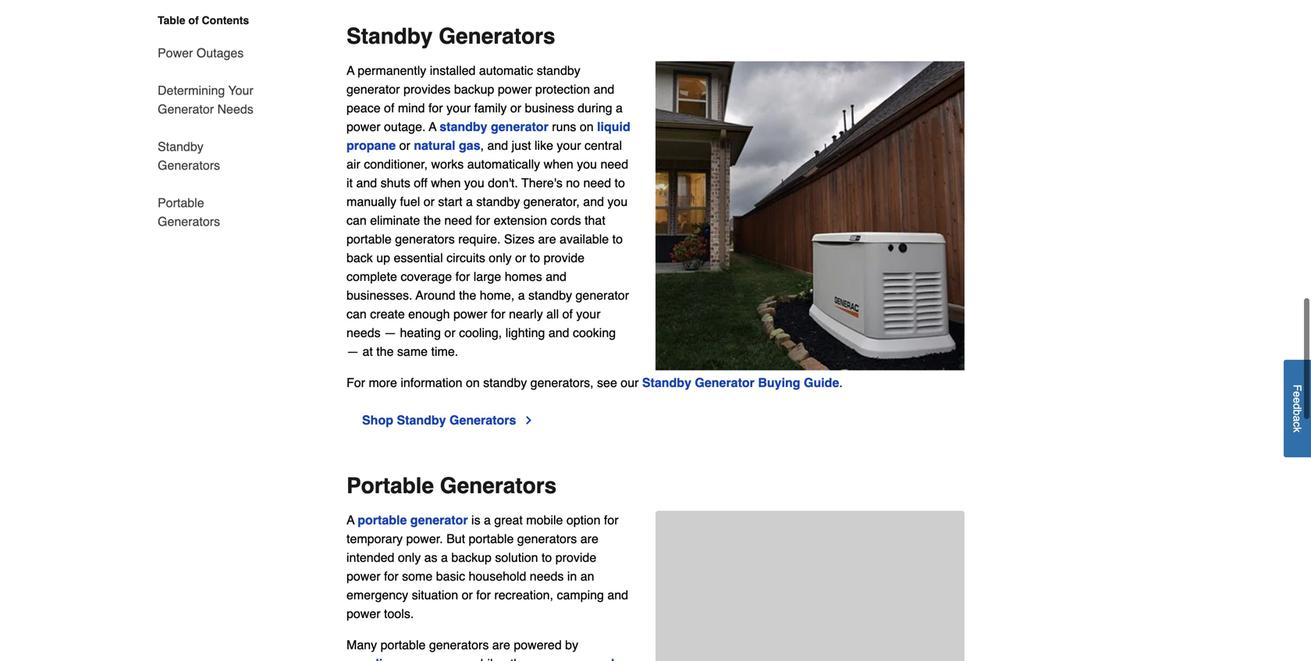 Task type: vqa. For each thing, say whether or not it's contained in the screenshot.
generator within the "A permanently installed automatic standby generator provides backup power protection and peace of mind for your family or business during a power outage. A"
yes



Task type: locate. For each thing, give the bounding box(es) containing it.
0 vertical spatial on
[[580, 120, 594, 134]]

for down circuits
[[456, 270, 470, 284]]

to right available
[[613, 232, 623, 246]]

1 horizontal spatial are
[[538, 232, 556, 246]]

1 horizontal spatial the
[[424, 213, 441, 228]]

1 horizontal spatial generator
[[695, 376, 755, 390]]

0 vertical spatial your
[[447, 101, 471, 115]]

generator up cooking
[[576, 288, 629, 303]]

the right at
[[377, 345, 394, 359]]

the
[[424, 213, 441, 228], [459, 288, 477, 303], [377, 345, 394, 359]]

1 vertical spatial portable generators
[[347, 474, 557, 499]]

a
[[347, 63, 355, 78], [429, 120, 437, 134], [347, 513, 355, 528]]

2 vertical spatial you
[[608, 195, 628, 209]]

your left family
[[447, 101, 471, 115]]

when down the works
[[431, 176, 461, 190]]

automatically
[[468, 157, 541, 172]]

powered
[[514, 638, 562, 653]]

works
[[431, 157, 464, 172]]

portable generators
[[158, 196, 220, 229], [347, 474, 557, 499]]

shuts
[[381, 176, 411, 190]]

standby generators up installed
[[347, 24, 556, 49]]

our
[[621, 376, 639, 390]]

can
[[347, 213, 367, 228], [347, 307, 367, 321]]

0 horizontal spatial of
[[189, 14, 199, 27]]

standby inside a permanently installed automatic standby generator provides backup power protection and peace of mind for your family or business during a power outage. a
[[537, 63, 581, 78]]

provides
[[404, 82, 451, 97]]

but
[[447, 532, 466, 546]]

generators up "essential"
[[395, 232, 455, 246]]

a standby generator next to a wood fence. image
[[656, 61, 965, 371]]

0 horizontal spatial standby generators
[[158, 139, 220, 173]]

provide inside "is a great mobile option for temporary power. but portable generators are intended only as a backup solution to provide power for some basic household needs in an emergency situation or for recreation, camping and power tools."
[[556, 551, 597, 565]]

generator inside , and just like your central air conditioner, works automatically when you need it and shuts off when you don't. there's no need to manually fuel or start a standby generator, and you can eliminate the need for extension cords that portable generators require. sizes are available to back up essential circuits only or to provide complete coverage for large homes and businesses. around the home, a standby generator can create enough power for nearly all of your needs — heating or cooling, lighting and cooking — at the same time.
[[576, 288, 629, 303]]

table of contents element
[[139, 12, 256, 231]]

only up some
[[398, 551, 421, 565]]

your down runs
[[557, 138, 581, 153]]

of right table
[[189, 14, 199, 27]]

for down provides
[[429, 101, 443, 115]]

for down household
[[477, 588, 491, 603]]

essential
[[394, 251, 443, 265]]

power down peace
[[347, 120, 381, 134]]

— down the create at the top of page
[[384, 326, 397, 340]]

the down large
[[459, 288, 477, 303]]

on down during
[[580, 120, 594, 134]]

portable up a portable generator
[[347, 474, 434, 499]]

or inside a permanently installed automatic standby generator provides backup power protection and peace of mind for your family or business during a power outage. a
[[511, 101, 522, 115]]

2 vertical spatial generators
[[429, 638, 489, 653]]

1 vertical spatial can
[[347, 307, 367, 321]]

1 vertical spatial when
[[431, 176, 461, 190]]

need down 'start'
[[445, 213, 472, 228]]

0 vertical spatial generator
[[158, 102, 214, 116]]

backup up family
[[454, 82, 495, 97]]

1 vertical spatial only
[[398, 551, 421, 565]]

1 vertical spatial provide
[[556, 551, 597, 565]]

the down 'start'
[[424, 213, 441, 228]]

a up the temporary
[[347, 513, 355, 528]]

just
[[512, 138, 531, 153]]

portable inside , and just like your central air conditioner, works automatically when you need it and shuts off when you don't. there's no need to manually fuel or start a standby generator, and you can eliminate the need for extension cords that portable generators require. sizes are available to back up essential circuits only or to provide complete coverage for large homes and businesses. around the home, a standby generator can create enough power for nearly all of your needs — heating or cooling, lighting and cooking — at the same time.
[[347, 232, 392, 246]]

standby generators up "portable generators" link
[[158, 139, 220, 173]]

1 vertical spatial backup
[[452, 551, 492, 565]]

1 vertical spatial needs
[[530, 569, 564, 584]]

0 horizontal spatial needs
[[347, 326, 381, 340]]

standby down information
[[397, 413, 446, 428]]

and up the that
[[584, 195, 604, 209]]

a up k
[[1292, 416, 1305, 422]]

to right solution
[[542, 551, 552, 565]]

1 vertical spatial generator
[[695, 376, 755, 390]]

same
[[397, 345, 428, 359]]

are down 'cords'
[[538, 232, 556, 246]]

power.
[[406, 532, 443, 546]]

0 horizontal spatial —
[[347, 345, 359, 359]]

2 vertical spatial a
[[347, 513, 355, 528]]

liquid
[[597, 120, 631, 134]]

are down the option
[[581, 532, 599, 546]]

a for permanently
[[347, 63, 355, 78]]

0 horizontal spatial portable
[[158, 196, 204, 210]]

0 vertical spatial are
[[538, 232, 556, 246]]

1 vertical spatial on
[[466, 376, 480, 390]]

manually
[[347, 195, 397, 209]]

tools.
[[384, 607, 414, 621]]

0 vertical spatial only
[[489, 251, 512, 265]]

to inside "is a great mobile option for temporary power. but portable generators are intended only as a backup solution to provide power for some basic household needs in an emergency situation or for recreation, camping and power tools."
[[542, 551, 552, 565]]

generators
[[439, 24, 556, 49], [158, 158, 220, 173], [158, 214, 220, 229], [450, 413, 516, 428], [440, 474, 557, 499]]

or down 'sizes'
[[516, 251, 527, 265]]

power down 'emergency'
[[347, 607, 381, 621]]

0 horizontal spatial are
[[493, 638, 511, 653]]

a red and black craftsman generator outdoors with saw horses, lumber and a circular saw. image
[[656, 511, 965, 661]]

basic
[[436, 569, 465, 584]]

standby down determining your generator needs on the left top
[[158, 139, 204, 154]]

your
[[228, 83, 254, 98]]

enough
[[409, 307, 450, 321]]

circuits
[[447, 251, 486, 265]]

0 vertical spatial needs
[[347, 326, 381, 340]]

and right it
[[356, 176, 377, 190]]

portable generators down standby generators link
[[158, 196, 220, 229]]

a right as on the bottom left of the page
[[441, 551, 448, 565]]

portable generator link
[[358, 513, 468, 528]]

peace
[[347, 101, 381, 115]]

portable
[[347, 232, 392, 246], [358, 513, 407, 528], [469, 532, 514, 546], [381, 638, 426, 653]]

needs left in
[[530, 569, 564, 584]]

1 vertical spatial are
[[581, 532, 599, 546]]

0 vertical spatial standby generators
[[347, 24, 556, 49]]

1 horizontal spatial when
[[544, 157, 574, 172]]

portable
[[158, 196, 204, 210], [347, 474, 434, 499]]

portable down standby generators link
[[158, 196, 204, 210]]

generator down determining
[[158, 102, 214, 116]]

sizes
[[504, 232, 535, 246]]

and up during
[[594, 82, 615, 97]]

standby generators
[[347, 24, 556, 49], [158, 139, 220, 173]]

by
[[566, 638, 579, 653]]

or
[[511, 101, 522, 115], [400, 138, 411, 153], [424, 195, 435, 209], [516, 251, 527, 265], [445, 326, 456, 340], [462, 588, 473, 603]]

0 vertical spatial portable
[[158, 196, 204, 210]]

of
[[189, 14, 199, 27], [384, 101, 395, 115], [563, 307, 573, 321]]

you left don't.
[[465, 176, 485, 190]]

1 horizontal spatial needs
[[530, 569, 564, 584]]

1 vertical spatial generators
[[518, 532, 577, 546]]

generator inside determining your generator needs
[[158, 102, 214, 116]]

— left at
[[347, 345, 359, 359]]

c
[[1292, 422, 1305, 427]]

create
[[370, 307, 405, 321]]

generators down mobile
[[518, 532, 577, 546]]

1 vertical spatial the
[[459, 288, 477, 303]]

1 horizontal spatial of
[[384, 101, 395, 115]]

1 vertical spatial standby generators
[[158, 139, 220, 173]]

0 horizontal spatial only
[[398, 551, 421, 565]]

0 vertical spatial a
[[347, 63, 355, 78]]

you up no at the top left
[[577, 157, 597, 172]]

power up the cooling,
[[454, 307, 488, 321]]

1 vertical spatial need
[[584, 176, 612, 190]]

0 vertical spatial of
[[189, 14, 199, 27]]

2 horizontal spatial the
[[459, 288, 477, 303]]

2 vertical spatial of
[[563, 307, 573, 321]]

0 horizontal spatial when
[[431, 176, 461, 190]]

, and just like your central air conditioner, works automatically when you need it and shuts off when you don't. there's no need to manually fuel or start a standby generator, and you can eliminate the need for extension cords that portable generators require. sizes are available to back up essential circuits only or to provide complete coverage for large homes and businesses. around the home, a standby generator can create enough power for nearly all of your needs — heating or cooling, lighting and cooking — at the same time.
[[347, 138, 629, 359]]

determining your generator needs link
[[158, 72, 256, 128]]

of left mind at the left top of page
[[384, 101, 395, 115]]

can down the manually
[[347, 213, 367, 228]]

a
[[616, 101, 623, 115], [466, 195, 473, 209], [518, 288, 525, 303], [1292, 416, 1305, 422], [484, 513, 491, 528], [441, 551, 448, 565]]

0 vertical spatial —
[[384, 326, 397, 340]]

0 horizontal spatial portable generators
[[158, 196, 220, 229]]

1 can from the top
[[347, 213, 367, 228]]

0 vertical spatial provide
[[544, 251, 585, 265]]

provide down available
[[544, 251, 585, 265]]

you
[[577, 157, 597, 172], [465, 176, 485, 190], [608, 195, 628, 209]]

for up require. on the top left
[[476, 213, 491, 228]]

or right 'fuel'
[[424, 195, 435, 209]]

e up b
[[1292, 398, 1305, 404]]

f e e d b a c k
[[1292, 385, 1305, 433]]

1 horizontal spatial on
[[580, 120, 594, 134]]

chevron right image
[[523, 414, 535, 427]]

portable inside table of contents element
[[158, 196, 204, 210]]

you up available
[[608, 195, 628, 209]]

and right ,
[[488, 138, 509, 153]]

2 horizontal spatial are
[[581, 532, 599, 546]]

or up standby generator runs on
[[511, 101, 522, 115]]

backup
[[454, 82, 495, 97], [452, 551, 492, 565]]

of right all
[[563, 307, 573, 321]]

generator up power.
[[411, 513, 468, 528]]

portable generators up is
[[347, 474, 557, 499]]

power
[[158, 46, 193, 60]]

a up peace
[[347, 63, 355, 78]]

or up time.
[[445, 326, 456, 340]]

are left powered
[[493, 638, 511, 653]]

0 vertical spatial when
[[544, 157, 574, 172]]

0 vertical spatial generators
[[395, 232, 455, 246]]

a up liquid
[[616, 101, 623, 115]]

determining your generator needs
[[158, 83, 254, 116]]

generator up peace
[[347, 82, 400, 97]]

when
[[544, 157, 574, 172], [431, 176, 461, 190]]

need right no at the top left
[[584, 176, 612, 190]]

generator left buying
[[695, 376, 755, 390]]

on right information
[[466, 376, 480, 390]]

1 horizontal spatial only
[[489, 251, 512, 265]]

intended
[[347, 551, 395, 565]]

2 horizontal spatial of
[[563, 307, 573, 321]]

1 vertical spatial of
[[384, 101, 395, 115]]

1 horizontal spatial portable
[[347, 474, 434, 499]]

an
[[581, 569, 595, 584]]

for
[[347, 376, 365, 390]]

0 vertical spatial portable generators
[[158, 196, 220, 229]]

only up large
[[489, 251, 512, 265]]

0 horizontal spatial the
[[377, 345, 394, 359]]

can down businesses.
[[347, 307, 367, 321]]

generator
[[347, 82, 400, 97], [491, 120, 549, 134], [576, 288, 629, 303], [411, 513, 468, 528]]

power
[[498, 82, 532, 97], [347, 120, 381, 134], [454, 307, 488, 321], [347, 569, 381, 584], [347, 607, 381, 621]]

provide up in
[[556, 551, 597, 565]]

needs inside "is a great mobile option for temporary power. but portable generators are intended only as a backup solution to provide power for some basic household needs in an emergency situation or for recreation, camping and power tools."
[[530, 569, 564, 584]]

and right the camping
[[608, 588, 629, 603]]

0 horizontal spatial on
[[466, 376, 480, 390]]

or down outage.
[[400, 138, 411, 153]]

liquid propane
[[347, 120, 631, 153]]

needs up at
[[347, 326, 381, 340]]

f
[[1292, 385, 1305, 392]]

e up the d at the right bottom of the page
[[1292, 392, 1305, 398]]

to
[[615, 176, 625, 190], [613, 232, 623, 246], [530, 251, 541, 265], [542, 551, 552, 565]]

cords
[[551, 213, 582, 228]]

like
[[535, 138, 554, 153]]

0 vertical spatial the
[[424, 213, 441, 228]]

only inside "is a great mobile option for temporary power. but portable generators are intended only as a backup solution to provide power for some basic household needs in an emergency situation or for recreation, camping and power tools."
[[398, 551, 421, 565]]

1 horizontal spatial standby generators
[[347, 24, 556, 49]]

or down basic
[[462, 588, 473, 603]]

standby generators link
[[158, 128, 256, 184]]

portable down is
[[469, 532, 514, 546]]

on
[[580, 120, 594, 134], [466, 376, 480, 390]]

extension
[[494, 213, 547, 228]]

0 vertical spatial backup
[[454, 82, 495, 97]]

a for portable
[[347, 513, 355, 528]]

generators down situation
[[429, 638, 489, 653]]

2 vertical spatial are
[[493, 638, 511, 653]]

backup inside "is a great mobile option for temporary power. but portable generators are intended only as a backup solution to provide power for some basic household needs in an emergency situation or for recreation, camping and power tools."
[[452, 551, 492, 565]]

portable inside "is a great mobile option for temporary power. but portable generators are intended only as a backup solution to provide power for some basic household needs in an emergency situation or for recreation, camping and power tools."
[[469, 532, 514, 546]]

standby generator runs on
[[440, 120, 597, 134]]

protection
[[536, 82, 591, 97]]

standby up chevron right icon
[[484, 376, 527, 390]]

fuel
[[400, 195, 420, 209]]

backup down but
[[452, 551, 492, 565]]

generators inside , and just like your central air conditioner, works automatically when you need it and shuts off when you don't. there's no need to manually fuel or start a standby generator, and you can eliminate the need for extension cords that portable generators require. sizes are available to back up essential circuits only or to provide complete coverage for large homes and businesses. around the home, a standby generator can create enough power for nearly all of your needs — heating or cooling, lighting and cooking — at the same time.
[[395, 232, 455, 246]]

power down intended
[[347, 569, 381, 584]]

at
[[363, 345, 373, 359]]

recreation,
[[495, 588, 554, 603]]

power outages link
[[158, 34, 244, 72]]

0 vertical spatial you
[[577, 157, 597, 172]]

great
[[495, 513, 523, 528]]

during
[[578, 101, 613, 115]]

shop
[[362, 413, 394, 428]]

a up natural
[[429, 120, 437, 134]]

standby up gas
[[440, 120, 488, 134]]

business
[[525, 101, 575, 115]]

for up 'emergency'
[[384, 569, 399, 584]]

guide
[[804, 376, 840, 390]]

need down central
[[601, 157, 629, 172]]

generators up the automatic
[[439, 24, 556, 49]]

when up no at the top left
[[544, 157, 574, 172]]

power down the automatic
[[498, 82, 532, 97]]

0 vertical spatial can
[[347, 213, 367, 228]]

1 vertical spatial —
[[347, 345, 359, 359]]

standby up protection
[[537, 63, 581, 78]]

0 horizontal spatial you
[[465, 176, 485, 190]]

1 vertical spatial your
[[557, 138, 581, 153]]

0 horizontal spatial generator
[[158, 102, 214, 116]]



Task type: describe. For each thing, give the bounding box(es) containing it.
and down all
[[549, 326, 570, 340]]

and right homes
[[546, 270, 567, 284]]

air
[[347, 157, 361, 172]]

generators up "portable generators" link
[[158, 158, 220, 173]]

shop standby generators link
[[362, 411, 535, 430]]

all
[[547, 307, 559, 321]]

lighting
[[506, 326, 545, 340]]

emergency
[[347, 588, 409, 603]]

time.
[[431, 345, 459, 359]]

2 vertical spatial your
[[577, 307, 601, 321]]

power outages
[[158, 46, 244, 60]]

businesses.
[[347, 288, 413, 303]]

are inside "is a great mobile option for temporary power. but portable generators are intended only as a backup solution to provide power for some basic household needs in an emergency situation or for recreation, camping and power tools."
[[581, 532, 599, 546]]

home,
[[480, 288, 515, 303]]

1 horizontal spatial you
[[577, 157, 597, 172]]

outage.
[[384, 120, 426, 134]]

require.
[[459, 232, 501, 246]]

complete
[[347, 270, 397, 284]]

it
[[347, 176, 353, 190]]

on for runs
[[580, 120, 594, 134]]

power inside , and just like your central air conditioner, works automatically when you need it and shuts off when you don't. there's no need to manually fuel or start a standby generator, and you can eliminate the need for extension cords that portable generators require. sizes are available to back up essential circuits only or to provide complete coverage for large homes and businesses. around the home, a standby generator can create enough power for nearly all of your needs — heating or cooling, lighting and cooking — at the same time.
[[454, 307, 488, 321]]

family
[[475, 101, 507, 115]]

portable up the temporary
[[358, 513, 407, 528]]

a right 'start'
[[466, 195, 473, 209]]

of inside , and just like your central air conditioner, works automatically when you need it and shuts off when you don't. there's no need to manually fuel or start a standby generator, and you can eliminate the need for extension cords that portable generators require. sizes are available to back up essential circuits only or to provide complete coverage for large homes and businesses. around the home, a standby generator can create enough power for nearly all of your needs — heating or cooling, lighting and cooking — at the same time.
[[563, 307, 573, 321]]

temporary
[[347, 532, 403, 546]]

2 e from the top
[[1292, 398, 1305, 404]]

heating
[[400, 326, 441, 340]]

cooking
[[573, 326, 616, 340]]

in
[[568, 569, 577, 584]]

see
[[597, 376, 618, 390]]

standby generator link
[[440, 120, 549, 134]]

don't.
[[488, 176, 518, 190]]

generators inside "is a great mobile option for temporary power. but portable generators are intended only as a backup solution to provide power for some basic household needs in an emergency situation or for recreation, camping and power tools."
[[518, 532, 577, 546]]

automatic
[[479, 63, 534, 78]]

generator up just
[[491, 120, 549, 134]]

generator,
[[524, 195, 580, 209]]

b
[[1292, 410, 1305, 416]]

more
[[369, 376, 397, 390]]

standby generator buying guide link
[[643, 376, 840, 390]]

runs
[[552, 120, 577, 134]]

table of contents
[[158, 14, 249, 27]]

a inside button
[[1292, 416, 1305, 422]]

1 vertical spatial you
[[465, 176, 485, 190]]

permanently
[[358, 63, 427, 78]]

.
[[840, 376, 843, 390]]

standby right our
[[643, 376, 692, 390]]

to down central
[[615, 176, 625, 190]]

a down homes
[[518, 288, 525, 303]]

generators left chevron right icon
[[450, 413, 516, 428]]

many
[[347, 638, 377, 653]]

mind
[[398, 101, 425, 115]]

some
[[402, 569, 433, 584]]

and inside a permanently installed automatic standby generator provides backup power protection and peace of mind for your family or business during a power outage. a
[[594, 82, 615, 97]]

around
[[416, 288, 456, 303]]

available
[[560, 232, 609, 246]]

standby down don't.
[[477, 195, 520, 209]]

start
[[438, 195, 463, 209]]

for right the option
[[604, 513, 619, 528]]

portable generators link
[[158, 184, 256, 231]]

mobile
[[527, 513, 563, 528]]

portable generators inside table of contents element
[[158, 196, 220, 229]]

eliminate
[[370, 213, 420, 228]]

,
[[481, 138, 484, 153]]

camping
[[557, 588, 604, 603]]

off
[[414, 176, 428, 190]]

no
[[566, 176, 580, 190]]

standby inside standby generators
[[158, 139, 204, 154]]

f e e d b a c k button
[[1285, 360, 1312, 458]]

a right is
[[484, 513, 491, 528]]

nearly
[[509, 307, 543, 321]]

back
[[347, 251, 373, 265]]

buying
[[759, 376, 801, 390]]

standby up all
[[529, 288, 573, 303]]

many portable generators are powered by
[[347, 638, 579, 653]]

generators down standby generators link
[[158, 214, 220, 229]]

is
[[472, 513, 481, 528]]

portable down "tools." on the bottom left
[[381, 638, 426, 653]]

installed
[[430, 63, 476, 78]]

household
[[469, 569, 527, 584]]

backup inside a permanently installed automatic standby generator provides backup power protection and peace of mind for your family or business during a power outage. a
[[454, 82, 495, 97]]

1 vertical spatial a
[[429, 120, 437, 134]]

for inside a permanently installed automatic standby generator provides backup power protection and peace of mind for your family or business during a power outage. a
[[429, 101, 443, 115]]

natural
[[414, 138, 456, 153]]

or inside "is a great mobile option for temporary power. but portable generators are intended only as a backup solution to provide power for some basic household needs in an emergency situation or for recreation, camping and power tools."
[[462, 588, 473, 603]]

option
[[567, 513, 601, 528]]

2 vertical spatial the
[[377, 345, 394, 359]]

outages
[[197, 46, 244, 60]]

1 e from the top
[[1292, 392, 1305, 398]]

needs inside , and just like your central air conditioner, works automatically when you need it and shuts off when you don't. there's no need to manually fuel or start a standby generator, and you can eliminate the need for extension cords that portable generators require. sizes are available to back up essential circuits only or to provide complete coverage for large homes and businesses. around the home, a standby generator can create enough power for nearly all of your needs — heating or cooling, lighting and cooking — at the same time.
[[347, 326, 381, 340]]

on for information
[[466, 376, 480, 390]]

your inside a permanently installed automatic standby generator provides backup power protection and peace of mind for your family or business during a power outage. a
[[447, 101, 471, 115]]

1 horizontal spatial portable generators
[[347, 474, 557, 499]]

or natural gas
[[396, 138, 481, 153]]

1 vertical spatial portable
[[347, 474, 434, 499]]

provide inside , and just like your central air conditioner, works automatically when you need it and shuts off when you don't. there's no need to manually fuel or start a standby generator, and you can eliminate the need for extension cords that portable generators require. sizes are available to back up essential circuits only or to provide complete coverage for large homes and businesses. around the home, a standby generator can create enough power for nearly all of your needs — heating or cooling, lighting and cooking — at the same time.
[[544, 251, 585, 265]]

as
[[425, 551, 438, 565]]

conditioner,
[[364, 157, 428, 172]]

generator inside a permanently installed automatic standby generator provides backup power protection and peace of mind for your family or business during a power outage. a
[[347, 82, 400, 97]]

2 can from the top
[[347, 307, 367, 321]]

0 vertical spatial need
[[601, 157, 629, 172]]

for down home,
[[491, 307, 506, 321]]

coverage
[[401, 270, 452, 284]]

a inside a permanently installed automatic standby generator provides backup power protection and peace of mind for your family or business during a power outage. a
[[616, 101, 623, 115]]

determining
[[158, 83, 225, 98]]

for more information on standby generators, see our standby generator buying guide .
[[347, 376, 843, 390]]

are inside , and just like your central air conditioner, works automatically when you need it and shuts off when you don't. there's no need to manually fuel or start a standby generator, and you can eliminate the need for extension cords that portable generators require. sizes are available to back up essential circuits only or to provide complete coverage for large homes and businesses. around the home, a standby generator can create enough power for nearly all of your needs — heating or cooling, lighting and cooking — at the same time.
[[538, 232, 556, 246]]

only inside , and just like your central air conditioner, works automatically when you need it and shuts off when you don't. there's no need to manually fuel or start a standby generator, and you can eliminate the need for extension cords that portable generators require. sizes are available to back up essential circuits only or to provide complete coverage for large homes and businesses. around the home, a standby generator can create enough power for nearly all of your needs — heating or cooling, lighting and cooking — at the same time.
[[489, 251, 512, 265]]

generators,
[[531, 376, 594, 390]]

propane
[[347, 138, 396, 153]]

1 horizontal spatial —
[[384, 326, 397, 340]]

cooling,
[[459, 326, 502, 340]]

d
[[1292, 404, 1305, 410]]

k
[[1292, 427, 1305, 433]]

standby generators inside table of contents element
[[158, 139, 220, 173]]

solution
[[495, 551, 538, 565]]

natural gas link
[[414, 138, 481, 153]]

2 horizontal spatial you
[[608, 195, 628, 209]]

standby up permanently
[[347, 24, 433, 49]]

that
[[585, 213, 606, 228]]

a permanently installed automatic standby generator provides backup power protection and peace of mind for your family or business during a power outage. a
[[347, 63, 623, 134]]

to up homes
[[530, 251, 541, 265]]

table
[[158, 14, 186, 27]]

of inside a permanently installed automatic standby generator provides backup power protection and peace of mind for your family or business during a power outage. a
[[384, 101, 395, 115]]

generators up great
[[440, 474, 557, 499]]

central
[[585, 138, 622, 153]]

and inside "is a great mobile option for temporary power. but portable generators are intended only as a backup solution to provide power for some basic household needs in an emergency situation or for recreation, camping and power tools."
[[608, 588, 629, 603]]

2 vertical spatial need
[[445, 213, 472, 228]]



